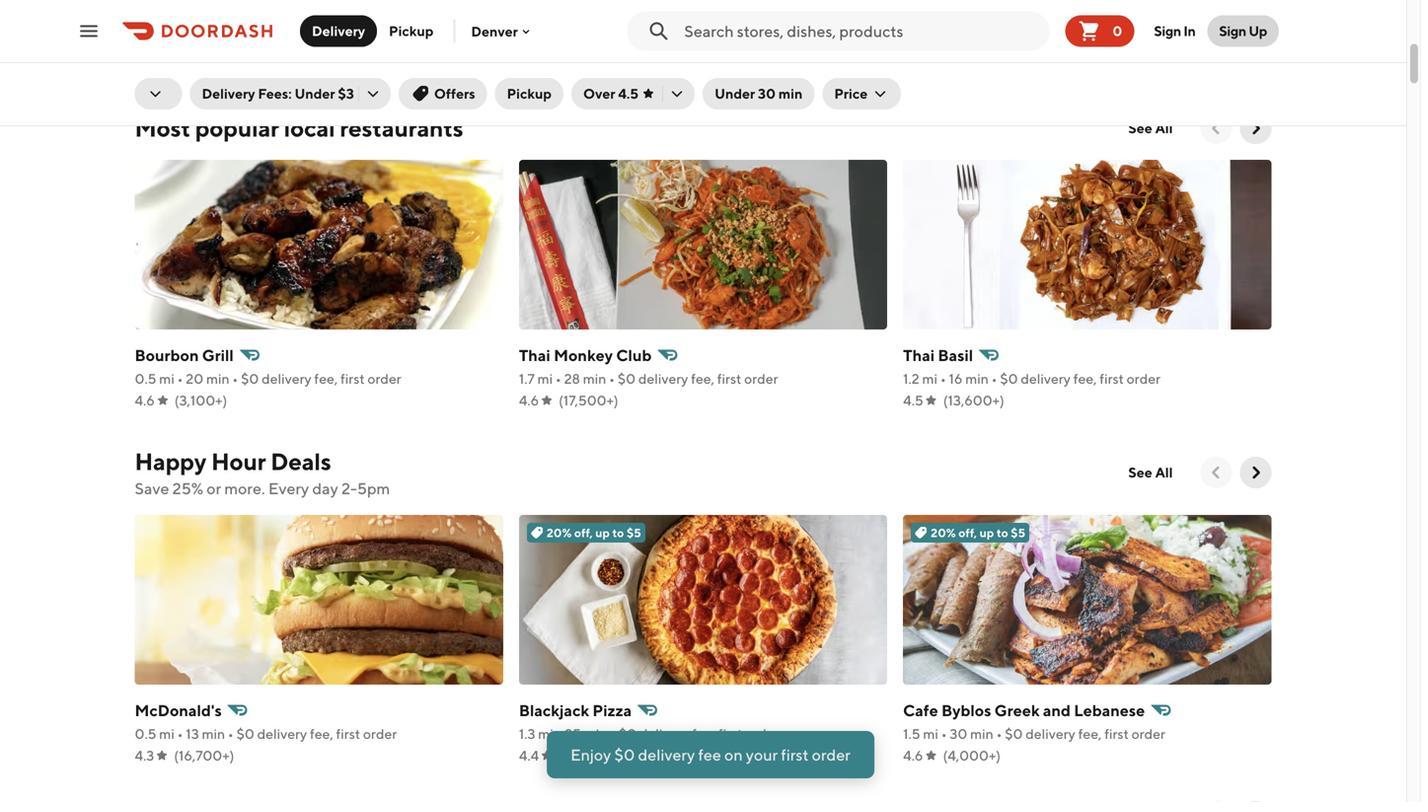 Task type: locate. For each thing, give the bounding box(es) containing it.
delivery right 16 on the right top of the page
[[1021, 371, 1071, 387]]

see all link for cafe byblos greek and lebanese
[[1117, 457, 1185, 489]]

2 sign from the left
[[1220, 23, 1247, 39]]

• left 22
[[943, 37, 949, 53]]

2 to from the left
[[997, 526, 1009, 540]]

$​0 down club
[[618, 371, 636, 387]]

illegal
[[904, 12, 949, 31]]

1 horizontal spatial under
[[715, 85, 756, 102]]

0.5 down the bourbon
[[135, 371, 156, 387]]

delivery up enjoy $0 delivery fee on your first order on the bottom of page
[[640, 726, 690, 743]]

0 horizontal spatial $5
[[627, 526, 642, 540]]

all
[[1156, 120, 1174, 136], [1156, 465, 1174, 481]]

mi left 13 on the left of page
[[159, 726, 175, 743]]

0 horizontal spatial 4.5
[[619, 85, 639, 102]]

sign left up
[[1220, 23, 1247, 39]]

club
[[617, 346, 652, 365]]

2 off, from the left
[[959, 526, 978, 540]]

0 horizontal spatial pickup button
[[377, 15, 446, 47]]

1 to from the left
[[613, 526, 624, 540]]

min up (4,000+)
[[971, 726, 994, 743]]

$3
[[338, 85, 354, 102]]

pickup down 2.5
[[507, 85, 552, 102]]

see all link for thai basil
[[1117, 113, 1185, 144]]

1 20% from the left
[[547, 526, 572, 540]]

enjoy
[[571, 746, 612, 765]]

1 horizontal spatial 20%
[[931, 526, 957, 540]]

2.5
[[519, 37, 539, 53]]

1 20% off, up to $5 from the left
[[547, 526, 642, 540]]

pickup up offers button
[[389, 23, 434, 39]]

1 horizontal spatial pickup
[[507, 85, 552, 102]]

mi for illegal pete's
[[925, 37, 940, 53]]

• up (13,500+)
[[231, 37, 237, 53]]

0 horizontal spatial delivery
[[202, 85, 255, 102]]

fee, for cafe byblos greek and lebanese
[[1079, 726, 1102, 743]]

open menu image
[[77, 19, 101, 43]]

delivery button
[[300, 15, 377, 47]]

• up (13,600+)
[[992, 371, 998, 387]]

$​0 up $0
[[619, 726, 637, 743]]

2 thai from the left
[[904, 346, 935, 365]]

4.6 for illegal pete's
[[904, 59, 924, 75]]

delivery left 0
[[1025, 37, 1075, 53]]

4.6 for cheba hut
[[135, 59, 155, 75]]

1 vertical spatial pickup
[[507, 85, 552, 102]]

to for pizza
[[613, 526, 624, 540]]

1 $5 from the left
[[627, 526, 642, 540]]

1 horizontal spatial 30
[[950, 726, 968, 743]]

0 vertical spatial 30
[[758, 85, 776, 102]]

• left 19
[[560, 37, 566, 53]]

mi down the bourbon
[[159, 371, 175, 387]]

$​0 up (30,200+)
[[620, 37, 638, 53]]

0 horizontal spatial 20%
[[547, 526, 572, 540]]

0.5 for bourbon grill
[[135, 371, 156, 387]]

4.3
[[135, 748, 154, 764]]

4.5 right over
[[619, 85, 639, 102]]

1 horizontal spatial to
[[997, 526, 1009, 540]]

0.5
[[135, 37, 156, 53], [135, 371, 156, 387], [135, 726, 156, 743]]

0 vertical spatial 0.5
[[135, 37, 156, 53]]

20% off, up to $5 for pizza
[[547, 526, 642, 540]]

$​0 for blackjack pizza
[[619, 726, 637, 743]]

25%
[[172, 479, 204, 498]]

1 sign from the left
[[1155, 23, 1182, 39]]

min right 28
[[583, 371, 607, 387]]

min for hut
[[205, 37, 228, 53]]

22
[[951, 37, 967, 53]]

0 horizontal spatial up
[[596, 526, 610, 540]]

under
[[295, 85, 335, 102], [715, 85, 756, 102]]

off, for byblos
[[959, 526, 978, 540]]

restaurants
[[340, 114, 464, 142]]

0 vertical spatial all
[[1156, 120, 1174, 136]]

$​0 for cheba hut
[[240, 37, 258, 53]]

min for grill
[[206, 371, 230, 387]]

see for thai basil
[[1129, 120, 1153, 136]]

order for blackjack pizza
[[746, 726, 780, 743]]

1 all from the top
[[1156, 120, 1174, 136]]

1 horizontal spatial $5
[[1011, 526, 1026, 540]]

bourbon grill
[[135, 346, 234, 365]]

thai up 1.2
[[904, 346, 935, 365]]

more.
[[225, 479, 265, 498]]

4.6 down cheba
[[135, 59, 155, 75]]

mi right 1.5
[[924, 726, 939, 743]]

1 off, from the left
[[575, 526, 593, 540]]

grill
[[202, 346, 234, 365]]

0.5 mi • 20 min • $​0 delivery fee, first order
[[135, 371, 402, 387]]

first for bourbon grill
[[341, 371, 365, 387]]

20% off, up to $5
[[547, 526, 642, 540], [931, 526, 1026, 540]]

previous button of carousel image left next button of carousel image
[[1207, 463, 1227, 483]]

1 0.5 from the top
[[135, 37, 156, 53]]

20% off, up to $5 for byblos
[[931, 526, 1026, 540]]

0 horizontal spatial 20% off, up to $5
[[547, 526, 642, 540]]

delivery up the $3
[[312, 23, 365, 39]]

0.5 mi • 26 min • $​0 delivery fee, first order
[[135, 37, 400, 53]]

see all
[[1129, 120, 1174, 136], [1129, 465, 1174, 481]]

1 up from the left
[[596, 526, 610, 540]]

(30,200+)
[[559, 59, 624, 75]]

mcdonald's
[[135, 702, 222, 720]]

previous button of carousel image for thai basil
[[1207, 118, 1227, 138]]

order
[[366, 37, 400, 53], [746, 37, 780, 53], [1131, 37, 1165, 53], [368, 371, 402, 387], [745, 371, 779, 387], [1127, 371, 1161, 387], [363, 726, 397, 743], [746, 726, 780, 743], [1132, 726, 1166, 743], [812, 746, 851, 765]]

0 horizontal spatial 30
[[758, 85, 776, 102]]

first for chick-fil-a
[[719, 37, 744, 53]]

first for mcdonald's
[[336, 726, 361, 743]]

sign up link
[[1208, 15, 1280, 47]]

sign for sign in
[[1155, 23, 1182, 39]]

1 horizontal spatial thai
[[904, 346, 935, 365]]

• down pete's
[[996, 37, 1002, 53]]

under inside button
[[715, 85, 756, 102]]

delivery
[[312, 23, 365, 39], [202, 85, 255, 102]]

min
[[205, 37, 228, 53], [585, 37, 608, 53], [970, 37, 993, 53], [779, 85, 803, 102], [206, 371, 230, 387], [583, 371, 607, 387], [966, 371, 989, 387], [202, 726, 225, 743], [584, 726, 608, 743], [971, 726, 994, 743]]

1 horizontal spatial pickup button
[[495, 78, 564, 110]]

0 button
[[1066, 15, 1135, 47]]

min right 22
[[970, 37, 993, 53]]

2 see all from the top
[[1129, 465, 1174, 481]]

1 vertical spatial pickup button
[[495, 78, 564, 110]]

0.5 for mcdonald's
[[135, 726, 156, 743]]

pete's
[[952, 12, 997, 31]]

day
[[312, 479, 338, 498]]

$​0 up (13,600+)
[[1001, 371, 1019, 387]]

sign left in
[[1155, 23, 1182, 39]]

thai up 1.7
[[519, 346, 551, 365]]

(17,500+)
[[559, 393, 619, 409]]

• up (30,200+)
[[611, 37, 617, 53]]

• left 16 on the right top of the page
[[941, 371, 947, 387]]

2 previous button of carousel image from the top
[[1207, 463, 1227, 483]]

• right 1.5
[[942, 726, 948, 743]]

4.6 for bourbon grill
[[135, 393, 155, 409]]

1.7
[[519, 371, 535, 387]]

off, for pizza
[[575, 526, 593, 540]]

fee, for bourbon grill
[[314, 371, 338, 387]]

order for mcdonald's
[[363, 726, 397, 743]]

mi for bourbon grill
[[159, 371, 175, 387]]

1 horizontal spatial off,
[[959, 526, 978, 540]]

0.5 up 4.3
[[135, 726, 156, 743]]

1 thai from the left
[[519, 346, 551, 365]]

0 vertical spatial see all link
[[1117, 113, 1185, 144]]

0 vertical spatial see
[[1129, 120, 1153, 136]]

1 vertical spatial see all link
[[1117, 457, 1185, 489]]

4.6 down 1.0
[[904, 59, 924, 75]]

min for byblos
[[971, 726, 994, 743]]

first
[[339, 37, 364, 53], [719, 37, 744, 53], [1104, 37, 1128, 53], [341, 371, 365, 387], [718, 371, 742, 387], [1100, 371, 1125, 387], [336, 726, 361, 743], [719, 726, 743, 743], [1105, 726, 1129, 743], [781, 746, 809, 765]]

sign in link
[[1143, 11, 1208, 51]]

min left the price
[[779, 85, 803, 102]]

delivery for blackjack pizza
[[640, 726, 690, 743]]

cafe byblos greek and lebanese
[[904, 702, 1146, 720]]

0.5 down cheba
[[135, 37, 156, 53]]

4.6 down the bourbon
[[135, 393, 155, 409]]

1.3
[[519, 726, 536, 743]]

1 vertical spatial 30
[[950, 726, 968, 743]]

previous button of carousel image
[[1207, 118, 1227, 138], [1207, 463, 1227, 483]]

all for thai basil
[[1156, 120, 1174, 136]]

price button
[[823, 78, 902, 110]]

0 vertical spatial pickup button
[[377, 15, 446, 47]]

2 20% from the left
[[931, 526, 957, 540]]

1 vertical spatial see all
[[1129, 465, 1174, 481]]

mi for thai monkey club
[[538, 371, 553, 387]]

4.5 down 1.2
[[904, 393, 924, 409]]

20
[[186, 371, 204, 387]]

$​0 right 20
[[241, 371, 259, 387]]

fee, for chick-fil-a
[[693, 37, 717, 53]]

2 0.5 from the top
[[135, 371, 156, 387]]

30 inside button
[[758, 85, 776, 102]]

all left next button of carousel icon
[[1156, 120, 1174, 136]]

$0
[[615, 746, 635, 765]]

1 horizontal spatial sign
[[1220, 23, 1247, 39]]

mi for blackjack pizza
[[538, 726, 554, 743]]

delivery for bourbon grill
[[262, 371, 312, 387]]

0 horizontal spatial sign
[[1155, 23, 1182, 39]]

$​0 for illegal pete's
[[1005, 37, 1023, 53]]

delivery up over 4.5 button
[[640, 37, 690, 53]]

mi down cheba
[[159, 37, 175, 53]]

4.6 down 1.5
[[904, 748, 924, 764]]

mi right 1.3
[[538, 726, 554, 743]]

1 vertical spatial see
[[1129, 465, 1153, 481]]

under left the $3
[[295, 85, 335, 102]]

0 vertical spatial 4.5
[[619, 85, 639, 102]]

pickup button down 2.5
[[495, 78, 564, 110]]

1 see from the top
[[1129, 120, 1153, 136]]

blackjack
[[519, 702, 590, 720]]

delivery right 13 on the left of page
[[257, 726, 307, 743]]

min right 26
[[205, 37, 228, 53]]

0 vertical spatial see all
[[1129, 120, 1174, 136]]

mi right 2.5
[[542, 37, 557, 53]]

0 horizontal spatial thai
[[519, 346, 551, 365]]

0.5 mi • 13 min • $​0 delivery fee, first order
[[135, 726, 397, 743]]

1 vertical spatial delivery
[[202, 85, 255, 102]]

thai for thai monkey club
[[519, 346, 551, 365]]

chick-
[[519, 12, 569, 31]]

3 0.5 from the top
[[135, 726, 156, 743]]

0 vertical spatial delivery
[[312, 23, 365, 39]]

all left next button of carousel image
[[1156, 465, 1174, 481]]

2 vertical spatial 0.5
[[135, 726, 156, 743]]

0 vertical spatial pickup
[[389, 23, 434, 39]]

fee, for thai basil
[[1074, 371, 1098, 387]]

4.6 down 2.5
[[519, 59, 539, 75]]

$​0 for thai monkey club
[[618, 371, 636, 387]]

to
[[613, 526, 624, 540], [997, 526, 1009, 540]]

$​0 down greek at right
[[1005, 726, 1023, 743]]

min up enjoy
[[584, 726, 608, 743]]

2-
[[342, 479, 357, 498]]

pickup button up offers button
[[377, 15, 446, 47]]

or
[[207, 479, 221, 498]]

$​0
[[240, 37, 258, 53], [620, 37, 638, 53], [1005, 37, 1023, 53], [241, 371, 259, 387], [618, 371, 636, 387], [1001, 371, 1019, 387], [237, 726, 255, 743], [619, 726, 637, 743], [1005, 726, 1023, 743]]

2 $5 from the left
[[1011, 526, 1026, 540]]

2 under from the left
[[715, 85, 756, 102]]

• left 13 on the left of page
[[177, 726, 183, 743]]

delivery for mcdonald's
[[257, 726, 307, 743]]

Store search: begin typing to search for stores available on DoorDash text field
[[685, 20, 1042, 42]]

first for blackjack pizza
[[719, 726, 743, 743]]

1 horizontal spatial delivery
[[312, 23, 365, 39]]

min for pete's
[[970, 37, 993, 53]]

2 see from the top
[[1129, 465, 1153, 481]]

$​0 right 13 on the left of page
[[237, 726, 255, 743]]

min right 19
[[585, 37, 608, 53]]

• left 20
[[177, 371, 183, 387]]

sign in
[[1155, 23, 1196, 39]]

min right 16 on the right top of the page
[[966, 371, 989, 387]]

delivery up the delivery fees: under $3
[[260, 37, 310, 53]]

mi right 1.7
[[538, 371, 553, 387]]

fee, for cheba hut
[[313, 37, 337, 53]]

fee,
[[313, 37, 337, 53], [693, 37, 717, 53], [1078, 37, 1101, 53], [314, 371, 338, 387], [691, 371, 715, 387], [1074, 371, 1098, 387], [310, 726, 334, 743], [692, 726, 716, 743], [1079, 726, 1102, 743]]

order for bourbon grill
[[368, 371, 402, 387]]

0 horizontal spatial off,
[[575, 526, 593, 540]]

1 see all link from the top
[[1117, 113, 1185, 144]]

under 30 min button
[[703, 78, 815, 110]]

pickup
[[389, 23, 434, 39], [507, 85, 552, 102]]

off,
[[575, 526, 593, 540], [959, 526, 978, 540]]

a
[[590, 12, 602, 31]]

delivery inside button
[[312, 23, 365, 39]]

mi right 1.0
[[925, 37, 940, 53]]

0 horizontal spatial to
[[613, 526, 624, 540]]

0 vertical spatial previous button of carousel image
[[1207, 118, 1227, 138]]

sign
[[1155, 23, 1182, 39], [1220, 23, 1247, 39]]

20%
[[547, 526, 572, 540], [931, 526, 957, 540]]

2 20% off, up to $5 from the left
[[931, 526, 1026, 540]]

1 vertical spatial 4.5
[[904, 393, 924, 409]]

4.6 down 1.7
[[519, 393, 539, 409]]

1 vertical spatial previous button of carousel image
[[1207, 463, 1227, 483]]

2 see all link from the top
[[1117, 457, 1185, 489]]

next button of carousel image
[[1247, 463, 1266, 483]]

mi right 1.2
[[923, 371, 938, 387]]

to for byblos
[[997, 526, 1009, 540]]

delivery down (13,500+)
[[202, 85, 255, 102]]

delivery down club
[[639, 371, 689, 387]]

1 vertical spatial all
[[1156, 465, 1174, 481]]

previous button of carousel image left next button of carousel icon
[[1207, 118, 1227, 138]]

30 down byblos
[[950, 726, 968, 743]]

delivery down 'and'
[[1026, 726, 1076, 743]]

fee, for blackjack pizza
[[692, 726, 716, 743]]

0 horizontal spatial under
[[295, 85, 335, 102]]

delivery
[[260, 37, 310, 53], [640, 37, 690, 53], [1025, 37, 1075, 53], [262, 371, 312, 387], [639, 371, 689, 387], [1021, 371, 1071, 387], [257, 726, 307, 743], [640, 726, 690, 743], [1026, 726, 1076, 743], [638, 746, 695, 765]]

delivery up deals
[[262, 371, 312, 387]]

1 see all from the top
[[1129, 120, 1174, 136]]

local
[[284, 114, 335, 142]]

$​0 right 22
[[1005, 37, 1023, 53]]

1 horizontal spatial 20% off, up to $5
[[931, 526, 1026, 540]]

1 horizontal spatial up
[[980, 526, 995, 540]]

mi for thai basil
[[923, 371, 938, 387]]

denver button
[[471, 23, 534, 39]]

2 up from the left
[[980, 526, 995, 540]]

$5 for pizza
[[627, 526, 642, 540]]

1 previous button of carousel image from the top
[[1207, 118, 1227, 138]]

20% for cafe
[[931, 526, 957, 540]]

min right 13 on the left of page
[[202, 726, 225, 743]]

30
[[758, 85, 776, 102], [950, 726, 968, 743]]

26
[[186, 37, 202, 53]]

pickup button
[[377, 15, 446, 47], [495, 78, 564, 110]]

28
[[564, 371, 581, 387]]

1 vertical spatial 0.5
[[135, 371, 156, 387]]

• down grill
[[232, 371, 238, 387]]

delivery for thai basil
[[1021, 371, 1071, 387]]

over
[[584, 85, 616, 102]]

under down 2.5 mi • 19 min • $​0 delivery fee, first order
[[715, 85, 756, 102]]

• up (16,700+) at the bottom of page
[[228, 726, 234, 743]]

min right 20
[[206, 371, 230, 387]]

in
[[1184, 23, 1196, 39]]

(13,500+)
[[175, 59, 236, 75]]

over 4.5 button
[[572, 78, 695, 110]]

30 left the price
[[758, 85, 776, 102]]

up for pizza
[[596, 526, 610, 540]]

2 all from the top
[[1156, 465, 1174, 481]]

$​0 right 26
[[240, 37, 258, 53]]

mi
[[159, 37, 175, 53], [542, 37, 557, 53], [925, 37, 940, 53], [159, 371, 175, 387], [538, 371, 553, 387], [923, 371, 938, 387], [159, 726, 175, 743], [538, 726, 554, 743], [924, 726, 939, 743]]



Task type: describe. For each thing, give the bounding box(es) containing it.
see all for thai basil
[[1129, 120, 1174, 136]]

13
[[186, 726, 199, 743]]

delivery for delivery
[[312, 23, 365, 39]]

4.6 for thai monkey club
[[519, 393, 539, 409]]

0
[[1113, 23, 1123, 39]]

on
[[725, 746, 743, 765]]

1 horizontal spatial 4.5
[[904, 393, 924, 409]]

1.2 mi • 16 min • $​0 delivery fee, first order
[[904, 371, 1161, 387]]

and
[[1044, 702, 1071, 720]]

(3,100+)
[[175, 393, 227, 409]]

blackjack pizza
[[519, 702, 632, 720]]

lebanese
[[1075, 702, 1146, 720]]

min for basil
[[966, 371, 989, 387]]

hour
[[211, 448, 266, 476]]

fee
[[699, 746, 722, 765]]

$​0 for bourbon grill
[[241, 371, 259, 387]]

$​0 for thai basil
[[1001, 371, 1019, 387]]

order for thai basil
[[1127, 371, 1161, 387]]

most popular local restaurants link
[[135, 113, 464, 144]]

25
[[565, 726, 582, 743]]

every
[[268, 479, 309, 498]]

min for fil-
[[585, 37, 608, 53]]

fee, for thai monkey club
[[691, 371, 715, 387]]

fee, for illegal pete's
[[1078, 37, 1101, 53]]

most popular local restaurants
[[135, 114, 464, 142]]

1 under from the left
[[295, 85, 335, 102]]

order for illegal pete's
[[1131, 37, 1165, 53]]

save
[[135, 479, 169, 498]]

denver
[[471, 23, 518, 39]]

mi for mcdonald's
[[159, 726, 175, 743]]

sign for sign up
[[1220, 23, 1247, 39]]

delivery for thai monkey club
[[639, 371, 689, 387]]

2.5 mi • 19 min • $​0 delivery fee, first order
[[519, 37, 780, 53]]

delivery for cheba hut
[[260, 37, 310, 53]]

5pm
[[357, 479, 390, 498]]

enjoy $0 delivery fee on your first order
[[571, 746, 851, 765]]

offers
[[434, 85, 476, 102]]

16
[[949, 371, 963, 387]]

order for chick-fil-a
[[746, 37, 780, 53]]

under 30 min
[[715, 85, 803, 102]]

delivery down 1.3 mi • 25 min • $​0 delivery fee, first order
[[638, 746, 695, 765]]

see all for cafe byblos greek and lebanese
[[1129, 465, 1174, 481]]

$​0 for chick-fil-a
[[620, 37, 638, 53]]

first for cafe byblos greek and lebanese
[[1105, 726, 1129, 743]]

(4,000+)
[[943, 748, 1001, 764]]

(16,700+)
[[174, 748, 234, 764]]

first for thai basil
[[1100, 371, 1125, 387]]

order for cheba hut
[[366, 37, 400, 53]]

up
[[1249, 23, 1268, 39]]

fil-
[[569, 12, 590, 31]]

see for cafe byblos greek and lebanese
[[1129, 465, 1153, 481]]

$5 for byblos
[[1011, 526, 1026, 540]]

previous button of carousel image for cafe byblos greek and lebanese
[[1207, 463, 1227, 483]]

fees:
[[258, 85, 292, 102]]

pizza
[[593, 702, 632, 720]]

sign up
[[1220, 23, 1268, 39]]

hut
[[187, 12, 215, 31]]

popular
[[195, 114, 279, 142]]

• left 28
[[556, 371, 562, 387]]

thai for thai basil
[[904, 346, 935, 365]]

illegal pete's
[[904, 12, 997, 31]]

• left 25
[[556, 726, 562, 743]]

(13,600+)
[[944, 393, 1005, 409]]

1.0 mi • 22 min • $​0 delivery fee, first order
[[904, 37, 1165, 53]]

1.0
[[904, 37, 922, 53]]

up for byblos
[[980, 526, 995, 540]]

happy
[[135, 448, 207, 476]]

4.6 for chick-fil-a
[[519, 59, 539, 75]]

chick-fil-a
[[519, 12, 602, 31]]

order for thai monkey club
[[745, 371, 779, 387]]

monkey
[[554, 346, 613, 365]]

cheba hut
[[135, 12, 215, 31]]

deals
[[271, 448, 331, 476]]

4.5 inside button
[[619, 85, 639, 102]]

offers button
[[399, 78, 487, 110]]

happy hour deals save 25% or more. every day 2-5pm
[[135, 448, 390, 498]]

mi for cafe byblos greek and lebanese
[[924, 726, 939, 743]]

min for pizza
[[584, 726, 608, 743]]

thai monkey club
[[519, 346, 652, 365]]

bourbon
[[135, 346, 199, 365]]

mi for cheba hut
[[159, 37, 175, 53]]

first for thai monkey club
[[718, 371, 742, 387]]

4.4
[[519, 748, 539, 764]]

next button of carousel image
[[1247, 118, 1266, 138]]

delivery for delivery fees: under $3
[[202, 85, 255, 102]]

4.6 for cafe byblos greek and lebanese
[[904, 748, 924, 764]]

min inside button
[[779, 85, 803, 102]]

cheba
[[135, 12, 183, 31]]

• down greek at right
[[997, 726, 1003, 743]]

thai basil
[[904, 346, 974, 365]]

basil
[[939, 346, 974, 365]]

min for monkey
[[583, 371, 607, 387]]

0 horizontal spatial pickup
[[389, 23, 434, 39]]

over 4.5
[[584, 85, 639, 102]]

1.5 mi • 30 min • $​0 delivery fee, first order
[[904, 726, 1166, 743]]

first for cheba hut
[[339, 37, 364, 53]]

delivery for chick-fil-a
[[640, 37, 690, 53]]

delivery fees: under $3
[[202, 85, 354, 102]]

• left 26
[[177, 37, 183, 53]]

19
[[568, 37, 582, 53]]

fee, for mcdonald's
[[310, 726, 334, 743]]

(5,000+)
[[559, 748, 617, 764]]

greek
[[995, 702, 1040, 720]]

most
[[135, 114, 191, 142]]

delivery for cafe byblos greek and lebanese
[[1026, 726, 1076, 743]]

1.5
[[904, 726, 921, 743]]

byblos
[[942, 702, 992, 720]]

your
[[746, 746, 778, 765]]

20% for blackjack
[[547, 526, 572, 540]]

1.2
[[904, 371, 920, 387]]

first for illegal pete's
[[1104, 37, 1128, 53]]

• down the pizza
[[610, 726, 616, 743]]

price
[[835, 85, 868, 102]]

$​0 for cafe byblos greek and lebanese
[[1005, 726, 1023, 743]]

mi for chick-fil-a
[[542, 37, 557, 53]]

1.3 mi • 25 min • $​0 delivery fee, first order
[[519, 726, 780, 743]]

cafe
[[904, 702, 939, 720]]

all for cafe byblos greek and lebanese
[[1156, 465, 1174, 481]]

order for cafe byblos greek and lebanese
[[1132, 726, 1166, 743]]

delivery for illegal pete's
[[1025, 37, 1075, 53]]

• up (17,500+)
[[609, 371, 615, 387]]

$​0 for mcdonald's
[[237, 726, 255, 743]]



Task type: vqa. For each thing, say whether or not it's contained in the screenshot.
Cafe Byblos Greek and Lebanese's the first
yes



